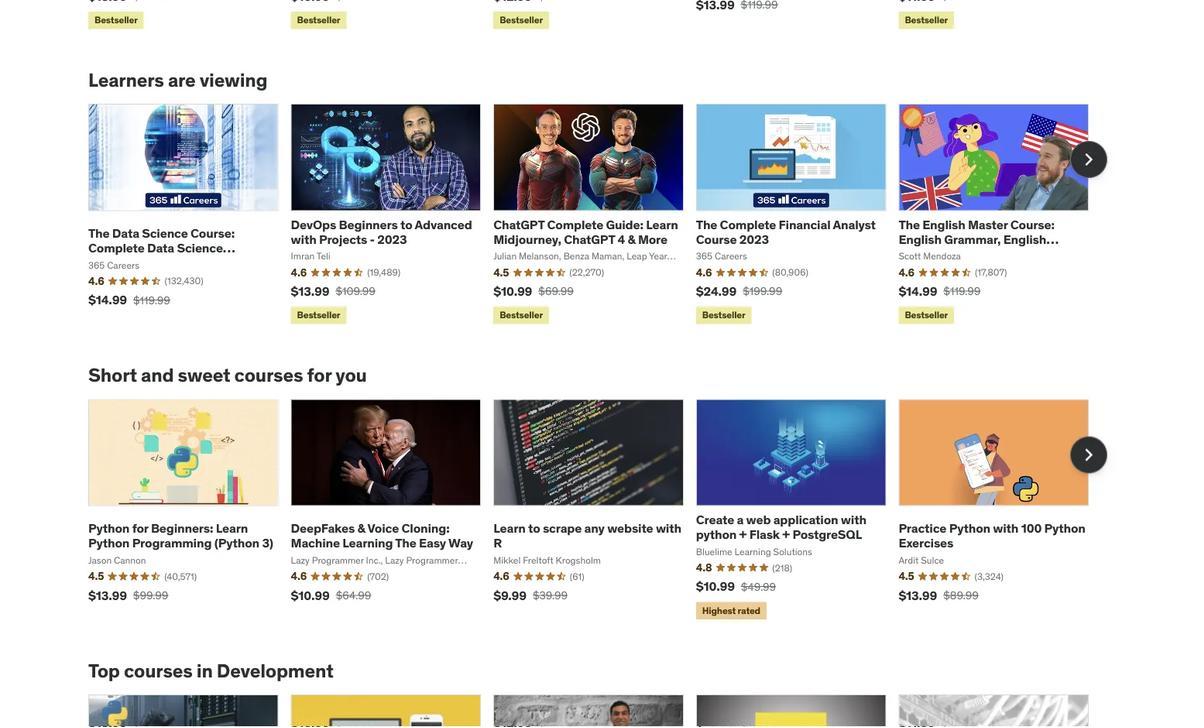 Task type: locate. For each thing, give the bounding box(es) containing it.
the inside the english master course: english grammar, english speaking
[[899, 216, 920, 232]]

for left the you
[[307, 364, 332, 387]]

with left the 100
[[993, 520, 1019, 536]]

to left advanced
[[400, 216, 412, 232]]

next image
[[1076, 147, 1101, 172]]

& left voice
[[357, 520, 365, 536]]

short and sweet courses for you
[[88, 364, 367, 387]]

easy
[[419, 535, 446, 551]]

viewing
[[200, 68, 268, 92]]

more
[[638, 231, 668, 247]]

0 horizontal spatial chatgpt
[[493, 216, 545, 232]]

to inside devops beginners to advanced with projects - 2023
[[400, 216, 412, 232]]

learn inside chatgpt complete guide: learn midjourney, chatgpt 4 & more
[[646, 216, 678, 232]]

complete inside chatgpt complete guide: learn midjourney, chatgpt 4 & more
[[547, 216, 603, 232]]

the
[[696, 216, 717, 232], [899, 216, 920, 232], [88, 225, 110, 241], [395, 535, 416, 551]]

0 vertical spatial &
[[628, 231, 636, 247]]

chatgpt right advanced
[[493, 216, 545, 232]]

0 horizontal spatial +
[[739, 526, 747, 542]]

advanced
[[415, 216, 472, 232]]

courses
[[234, 364, 303, 387], [124, 659, 193, 682]]

+
[[739, 526, 747, 542], [782, 526, 790, 542]]

0 vertical spatial for
[[307, 364, 332, 387]]

2023 right bootcamp
[[151, 255, 180, 271]]

the inside the complete financial analyst course 2023
[[696, 216, 717, 232]]

r
[[493, 535, 502, 551]]

2023 inside the data science course: complete data science bootcamp 2023
[[151, 255, 180, 271]]

1 horizontal spatial complete
[[547, 216, 603, 232]]

course: inside the english master course: english grammar, english speaking
[[1010, 216, 1055, 232]]

to
[[400, 216, 412, 232], [528, 520, 540, 536]]

courses left the in at the left
[[124, 659, 193, 682]]

the for course
[[696, 216, 717, 232]]

the left easy on the left bottom
[[395, 535, 416, 551]]

sweet
[[178, 364, 230, 387]]

for
[[307, 364, 332, 387], [132, 520, 148, 536]]

0 horizontal spatial &
[[357, 520, 365, 536]]

to inside learn to scrape any website with r
[[528, 520, 540, 536]]

master
[[968, 216, 1008, 232]]

2023 right '-'
[[377, 231, 407, 247]]

1 horizontal spatial 2023
[[377, 231, 407, 247]]

0 horizontal spatial courses
[[124, 659, 193, 682]]

the inside deepfakes & voice cloning: machine learning the easy way
[[395, 535, 416, 551]]

learn for beginners:
[[216, 520, 248, 536]]

2023
[[377, 231, 407, 247], [739, 231, 769, 247], [151, 255, 180, 271]]

-
[[370, 231, 375, 247]]

2 + from the left
[[782, 526, 790, 542]]

devops beginners to advanced with projects - 2023 link
[[291, 216, 472, 247]]

practice python with 100 python exercises
[[899, 520, 1086, 551]]

the right more
[[696, 216, 717, 232]]

projects
[[319, 231, 367, 247]]

learn for guide:
[[646, 216, 678, 232]]

2023 right course
[[739, 231, 769, 247]]

learn to scrape any website with r
[[493, 520, 681, 551]]

&
[[628, 231, 636, 247], [357, 520, 365, 536]]

are
[[168, 68, 196, 92]]

1 horizontal spatial courses
[[234, 364, 303, 387]]

the inside the data science course: complete data science bootcamp 2023
[[88, 225, 110, 241]]

learn inside learn to scrape any website with r
[[493, 520, 526, 536]]

learn right "way"
[[493, 520, 526, 536]]

courses right sweet
[[234, 364, 303, 387]]

with left projects
[[291, 231, 316, 247]]

0 horizontal spatial course:
[[191, 225, 235, 241]]

course: for science
[[191, 225, 235, 241]]

1 horizontal spatial +
[[782, 526, 790, 542]]

voice
[[368, 520, 399, 536]]

the data science course: complete data science bootcamp 2023
[[88, 225, 235, 271]]

complete inside the complete financial analyst course 2023
[[720, 216, 776, 232]]

0 vertical spatial to
[[400, 216, 412, 232]]

carousel element
[[88, 104, 1107, 327], [88, 399, 1107, 623]]

1 horizontal spatial data
[[147, 240, 174, 256]]

0 horizontal spatial data
[[112, 225, 139, 241]]

chatgpt left 4
[[564, 231, 615, 247]]

1 horizontal spatial course:
[[1010, 216, 1055, 232]]

1 + from the left
[[739, 526, 747, 542]]

2 horizontal spatial learn
[[646, 216, 678, 232]]

2 carousel element from the top
[[88, 399, 1107, 623]]

& right 4
[[628, 231, 636, 247]]

learn inside 'python for beginners: learn python programming (python 3)'
[[216, 520, 248, 536]]

1 carousel element from the top
[[88, 104, 1107, 327]]

0 horizontal spatial complete
[[88, 240, 145, 256]]

1 vertical spatial carousel element
[[88, 399, 1107, 623]]

chatgpt complete guide: learn midjourney, chatgpt 4 & more
[[493, 216, 678, 247]]

2 horizontal spatial 2023
[[739, 231, 769, 247]]

course:
[[1010, 216, 1055, 232], [191, 225, 235, 241]]

to left scrape
[[528, 520, 540, 536]]

the english master course: english grammar, english speaking
[[899, 216, 1055, 262]]

machine
[[291, 535, 340, 551]]

the english master course: english grammar, english speaking link
[[899, 216, 1059, 262]]

you
[[336, 364, 367, 387]]

analyst
[[833, 216, 876, 232]]

1 vertical spatial for
[[132, 520, 148, 536]]

the up bootcamp
[[88, 225, 110, 241]]

financial
[[779, 216, 831, 232]]

learn right the guide:
[[646, 216, 678, 232]]

1 horizontal spatial to
[[528, 520, 540, 536]]

carousel element for learners are viewing
[[88, 104, 1107, 327]]

any
[[584, 520, 605, 536]]

carousel element containing create a web application with python + flask + postgresql
[[88, 399, 1107, 623]]

english
[[923, 216, 966, 232], [899, 231, 942, 247], [1003, 231, 1046, 247]]

website
[[607, 520, 653, 536]]

+ left flask
[[739, 526, 747, 542]]

course: inside the data science course: complete data science bootcamp 2023
[[191, 225, 235, 241]]

learn to scrape any website with r link
[[493, 520, 681, 551]]

cloning:
[[402, 520, 450, 536]]

0 vertical spatial carousel element
[[88, 104, 1107, 327]]

way
[[448, 535, 473, 551]]

learners are viewing
[[88, 68, 268, 92]]

chatgpt complete guide: learn midjourney, chatgpt 4 & more link
[[493, 216, 678, 247]]

carousel element containing devops beginners to advanced with projects - 2023
[[88, 104, 1107, 327]]

the up speaking
[[899, 216, 920, 232]]

3)
[[262, 535, 273, 551]]

1 vertical spatial &
[[357, 520, 365, 536]]

with right application
[[841, 512, 867, 527]]

1 horizontal spatial learn
[[493, 520, 526, 536]]

1 horizontal spatial &
[[628, 231, 636, 247]]

top
[[88, 659, 120, 682]]

with
[[291, 231, 316, 247], [841, 512, 867, 527], [656, 520, 681, 536], [993, 520, 1019, 536]]

+ right flask
[[782, 526, 790, 542]]

0 horizontal spatial to
[[400, 216, 412, 232]]

complete
[[547, 216, 603, 232], [720, 216, 776, 232], [88, 240, 145, 256]]

speaking
[[899, 246, 954, 262]]

0 horizontal spatial 2023
[[151, 255, 180, 271]]

& inside deepfakes & voice cloning: machine learning the easy way
[[357, 520, 365, 536]]

learning
[[342, 535, 393, 551]]

learn
[[646, 216, 678, 232], [216, 520, 248, 536], [493, 520, 526, 536]]

0 horizontal spatial for
[[132, 520, 148, 536]]

data
[[112, 225, 139, 241], [147, 240, 174, 256]]

for left beginners:
[[132, 520, 148, 536]]

carousel element for short and sweet courses for you
[[88, 399, 1107, 623]]

application
[[773, 512, 838, 527]]

1 vertical spatial courses
[[124, 659, 193, 682]]

0 horizontal spatial learn
[[216, 520, 248, 536]]

chatgpt
[[493, 216, 545, 232], [564, 231, 615, 247]]

course
[[696, 231, 737, 247]]

science
[[142, 225, 188, 241], [177, 240, 223, 256]]

programming
[[132, 535, 212, 551]]

deepfakes & voice cloning: machine learning the easy way link
[[291, 520, 473, 551]]

the data science course: complete data science bootcamp 2023 link
[[88, 225, 235, 271]]

with right the 'website'
[[656, 520, 681, 536]]

100
[[1021, 520, 1042, 536]]

the complete financial analyst course 2023
[[696, 216, 876, 247]]

python
[[88, 520, 130, 536], [949, 520, 990, 536], [1044, 520, 1086, 536], [88, 535, 130, 551]]

2 horizontal spatial complete
[[720, 216, 776, 232]]

with inside create a web application with python + flask + postgresql
[[841, 512, 867, 527]]

1 vertical spatial to
[[528, 520, 540, 536]]

learn left 3)
[[216, 520, 248, 536]]

complete inside the data science course: complete data science bootcamp 2023
[[88, 240, 145, 256]]

next image
[[1076, 443, 1101, 467]]



Task type: vqa. For each thing, say whether or not it's contained in the screenshot.
'courses' in Learn in-demand skills with over 210,000 video courses
no



Task type: describe. For each thing, give the bounding box(es) containing it.
english left grammar,
[[899, 231, 942, 247]]

english right grammar,
[[1003, 231, 1046, 247]]

0 vertical spatial courses
[[234, 364, 303, 387]]

midjourney,
[[493, 231, 561, 247]]

1 horizontal spatial for
[[307, 364, 332, 387]]

top courses in development
[[88, 659, 334, 682]]

complete for chatgpt
[[547, 216, 603, 232]]

and
[[141, 364, 174, 387]]

short
[[88, 364, 137, 387]]

beginners:
[[151, 520, 213, 536]]

flask
[[749, 526, 780, 542]]

course: for english
[[1010, 216, 1055, 232]]

the complete financial analyst course 2023 link
[[696, 216, 876, 247]]

development
[[217, 659, 334, 682]]

bootcamp
[[88, 255, 148, 271]]

learners
[[88, 68, 164, 92]]

guide:
[[606, 216, 643, 232]]

beginners
[[339, 216, 398, 232]]

devops
[[291, 216, 336, 232]]

(python
[[214, 535, 259, 551]]

the for complete
[[88, 225, 110, 241]]

python
[[696, 526, 737, 542]]

grammar,
[[944, 231, 1001, 247]]

1 horizontal spatial chatgpt
[[564, 231, 615, 247]]

postgresql
[[793, 526, 862, 542]]

4
[[618, 231, 625, 247]]

the for english
[[899, 216, 920, 232]]

create
[[696, 512, 734, 527]]

deepfakes & voice cloning: machine learning the easy way
[[291, 520, 473, 551]]

python for beginners: learn python programming (python 3) link
[[88, 520, 273, 551]]

2023 inside the complete financial analyst course 2023
[[739, 231, 769, 247]]

a
[[737, 512, 744, 527]]

with inside practice python with 100 python exercises
[[993, 520, 1019, 536]]

with inside learn to scrape any website with r
[[656, 520, 681, 536]]

scrape
[[543, 520, 582, 536]]

exercises
[[899, 535, 954, 551]]

for inside 'python for beginners: learn python programming (python 3)'
[[132, 520, 148, 536]]

practice python with 100 python exercises link
[[899, 520, 1086, 551]]

devops beginners to advanced with projects - 2023
[[291, 216, 472, 247]]

deepfakes
[[291, 520, 355, 536]]

practice
[[899, 520, 947, 536]]

in
[[197, 659, 213, 682]]

2023 inside devops beginners to advanced with projects - 2023
[[377, 231, 407, 247]]

web
[[746, 512, 771, 527]]

& inside chatgpt complete guide: learn midjourney, chatgpt 4 & more
[[628, 231, 636, 247]]

with inside devops beginners to advanced with projects - 2023
[[291, 231, 316, 247]]

complete for 2023
[[720, 216, 776, 232]]

english up speaking
[[923, 216, 966, 232]]

create a web application with python + flask + postgresql link
[[696, 512, 867, 542]]

create a web application with python + flask + postgresql
[[696, 512, 867, 542]]

python for beginners: learn python programming (python 3)
[[88, 520, 273, 551]]



